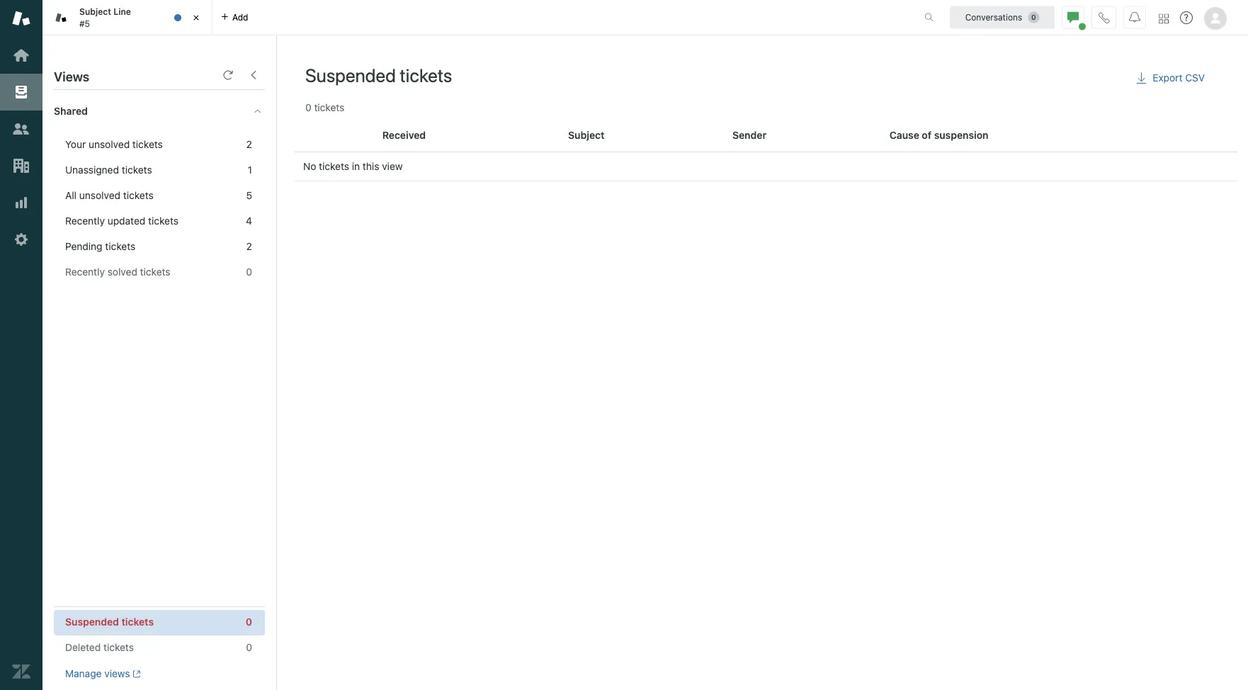 Task type: locate. For each thing, give the bounding box(es) containing it.
0 vertical spatial recently
[[65, 215, 105, 227]]

0 horizontal spatial suspended
[[65, 616, 119, 628]]

1 vertical spatial suspended tickets
[[65, 616, 154, 628]]

manage
[[65, 668, 102, 680]]

suspended tickets up deleted tickets
[[65, 616, 154, 628]]

recently
[[65, 215, 105, 227], [65, 266, 105, 278]]

1 2 from the top
[[246, 139, 252, 150]]

customers image
[[12, 120, 30, 138]]

subject inside subject line #5
[[79, 7, 111, 17]]

close image
[[189, 11, 203, 25]]

recently for recently solved tickets
[[65, 266, 105, 278]]

2
[[246, 139, 252, 150], [246, 241, 252, 252]]

tabs tab list
[[43, 0, 910, 35]]

suspended up 0 tickets
[[306, 64, 396, 86]]

all
[[65, 190, 77, 201]]

2 down 4
[[246, 241, 252, 252]]

solved
[[108, 266, 137, 278]]

2 recently from the top
[[65, 266, 105, 278]]

unassigned
[[65, 164, 119, 176]]

tickets up deleted tickets
[[122, 616, 154, 628]]

tab containing subject line
[[43, 0, 213, 35]]

line
[[114, 7, 131, 17]]

received
[[383, 129, 426, 141]]

main element
[[0, 0, 43, 690]]

unsolved for your
[[89, 139, 130, 150]]

unsolved down unassigned
[[79, 190, 121, 201]]

recently updated tickets
[[65, 215, 179, 227]]

2 for pending tickets
[[246, 241, 252, 252]]

(opens in a new tab) image
[[130, 670, 141, 679]]

cause
[[890, 129, 920, 141]]

0 vertical spatial 2
[[246, 139, 252, 150]]

0 horizontal spatial suspended tickets
[[65, 616, 154, 628]]

1 vertical spatial recently
[[65, 266, 105, 278]]

suspended tickets
[[306, 64, 453, 86], [65, 616, 154, 628]]

tickets right solved
[[140, 266, 171, 278]]

refresh views pane image
[[223, 69, 234, 81]]

no
[[303, 161, 316, 172]]

1 recently from the top
[[65, 215, 105, 227]]

unsolved
[[89, 139, 130, 150], [79, 190, 121, 201]]

5
[[246, 190, 252, 201]]

recently down the pending
[[65, 266, 105, 278]]

suspended for 0 tickets
[[306, 64, 396, 86]]

recently up the pending
[[65, 215, 105, 227]]

organizations image
[[12, 157, 30, 175]]

suspended tickets up 0 tickets
[[306, 64, 453, 86]]

tickets down shared dropdown button
[[133, 139, 163, 150]]

tickets
[[400, 64, 453, 86], [314, 102, 345, 113], [133, 139, 163, 150], [319, 161, 349, 172], [122, 164, 152, 176], [123, 190, 154, 201], [148, 215, 179, 227], [105, 241, 136, 252], [140, 266, 171, 278], [122, 616, 154, 628], [104, 642, 134, 654]]

export
[[1153, 72, 1183, 84]]

your
[[65, 139, 86, 150]]

0 horizontal spatial subject
[[79, 7, 111, 17]]

export csv button
[[1124, 64, 1218, 92]]

0 vertical spatial suspended
[[306, 64, 396, 86]]

shared button
[[43, 90, 239, 133]]

0 vertical spatial suspended tickets
[[306, 64, 453, 86]]

tickets left in
[[319, 161, 349, 172]]

1 vertical spatial unsolved
[[79, 190, 121, 201]]

suspended for 0
[[65, 616, 119, 628]]

0 tickets
[[306, 102, 345, 113]]

suspended up deleted tickets
[[65, 616, 119, 628]]

unsolved up unassigned tickets
[[89, 139, 130, 150]]

1 vertical spatial 2
[[246, 241, 252, 252]]

shared heading
[[43, 90, 276, 133]]

your unsolved tickets
[[65, 139, 163, 150]]

sender
[[733, 129, 767, 141]]

2 2 from the top
[[246, 241, 252, 252]]

suspended tickets for 0 tickets
[[306, 64, 453, 86]]

manage views link
[[65, 668, 141, 680]]

0 vertical spatial unsolved
[[89, 139, 130, 150]]

tab
[[43, 0, 213, 35]]

0 for recently solved tickets
[[246, 266, 252, 278]]

tickets up the updated
[[123, 190, 154, 201]]

unassigned tickets
[[65, 164, 152, 176]]

1 horizontal spatial suspended
[[306, 64, 396, 86]]

subject
[[79, 7, 111, 17], [569, 129, 605, 141]]

deleted
[[65, 642, 101, 654]]

tickets down your unsolved tickets
[[122, 164, 152, 176]]

collapse views pane image
[[248, 69, 259, 81]]

updated
[[108, 215, 146, 227]]

1 horizontal spatial suspended tickets
[[306, 64, 453, 86]]

suspended
[[306, 64, 396, 86], [65, 616, 119, 628]]

1 vertical spatial suspended
[[65, 616, 119, 628]]

#5
[[79, 18, 90, 28]]

zendesk products image
[[1160, 14, 1170, 24]]

0
[[306, 102, 312, 113], [246, 266, 252, 278], [246, 616, 252, 628], [246, 642, 252, 654]]

2 up the 1
[[246, 139, 252, 150]]

deleted tickets
[[65, 642, 134, 654]]

1 horizontal spatial subject
[[569, 129, 605, 141]]

views
[[54, 69, 89, 84]]

1 vertical spatial subject
[[569, 129, 605, 141]]

0 vertical spatial subject
[[79, 7, 111, 17]]



Task type: vqa. For each thing, say whether or not it's contained in the screenshot.
zendesk image
yes



Task type: describe. For each thing, give the bounding box(es) containing it.
reporting image
[[12, 194, 30, 212]]

view
[[382, 161, 403, 172]]

0 for deleted tickets
[[246, 642, 252, 654]]

pending
[[65, 241, 102, 252]]

tickets up no
[[314, 102, 345, 113]]

2 for your unsolved tickets
[[246, 139, 252, 150]]

shared
[[54, 105, 88, 117]]

subject for subject
[[569, 129, 605, 141]]

pending tickets
[[65, 241, 136, 252]]

csv
[[1186, 72, 1206, 84]]

unsolved for all
[[79, 190, 121, 201]]

subject for subject line #5
[[79, 7, 111, 17]]

get started image
[[12, 46, 30, 65]]

all unsolved tickets
[[65, 190, 154, 201]]

add
[[233, 12, 248, 22]]

suspension
[[935, 129, 989, 141]]

zendesk support image
[[12, 9, 30, 28]]

zendesk image
[[12, 663, 30, 681]]

views
[[104, 668, 130, 680]]

manage views
[[65, 668, 130, 680]]

export csv
[[1153, 72, 1206, 84]]

this
[[363, 161, 380, 172]]

get help image
[[1181, 11, 1194, 24]]

notifications image
[[1130, 12, 1141, 23]]

conversations
[[966, 12, 1023, 22]]

no tickets in this view
[[303, 161, 403, 172]]

in
[[352, 161, 360, 172]]

tickets up received
[[400, 64, 453, 86]]

views image
[[12, 83, 30, 101]]

conversations button
[[951, 6, 1055, 29]]

recently solved tickets
[[65, 266, 171, 278]]

of
[[923, 129, 932, 141]]

0 for suspended tickets
[[246, 616, 252, 628]]

cause of suspension
[[890, 129, 989, 141]]

add button
[[213, 0, 257, 35]]

1
[[248, 164, 252, 176]]

button displays agent's chat status as online. image
[[1068, 12, 1080, 23]]

4
[[246, 215, 252, 227]]

admin image
[[12, 230, 30, 249]]

recently for recently updated tickets
[[65, 215, 105, 227]]

subject line #5
[[79, 7, 131, 28]]

tickets right the updated
[[148, 215, 179, 227]]

tickets up 'views'
[[104, 642, 134, 654]]

suspended tickets for 0
[[65, 616, 154, 628]]

tickets down recently updated tickets
[[105, 241, 136, 252]]



